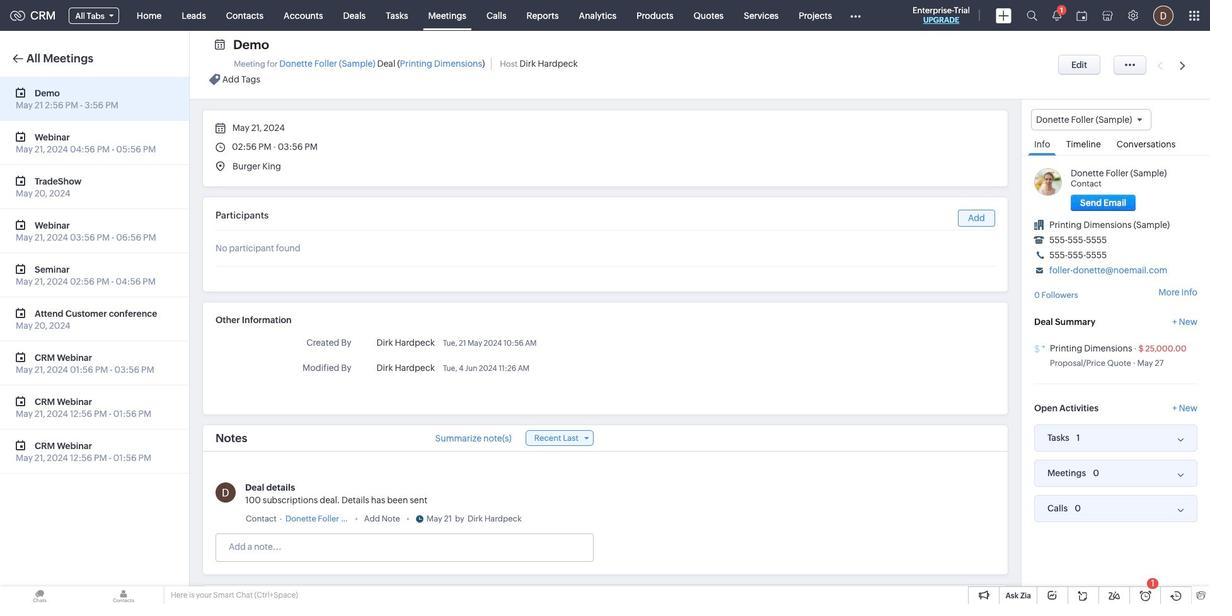 Task type: vqa. For each thing, say whether or not it's contained in the screenshot.
Add a note... field
yes



Task type: locate. For each thing, give the bounding box(es) containing it.
previous record image
[[1158, 61, 1163, 70]]

chats image
[[0, 587, 79, 605]]

next record image
[[1180, 61, 1188, 70]]

None button
[[1059, 55, 1101, 75], [1071, 195, 1136, 211], [1059, 55, 1101, 75], [1071, 195, 1136, 211]]

Other Modules field
[[842, 5, 869, 26]]

None field
[[61, 5, 127, 26], [1031, 109, 1152, 131], [61, 5, 127, 26], [1031, 109, 1152, 131]]

search image
[[1027, 10, 1038, 21]]

create menu image
[[996, 8, 1012, 23]]



Task type: describe. For each thing, give the bounding box(es) containing it.
profile image
[[1154, 5, 1174, 26]]

signals element
[[1045, 0, 1069, 31]]

create menu element
[[989, 0, 1019, 31]]

calendar image
[[1077, 10, 1088, 20]]

profile element
[[1146, 0, 1181, 31]]

Add a note... field
[[216, 541, 593, 554]]

search element
[[1019, 0, 1045, 31]]

logo image
[[10, 10, 25, 20]]

contacts image
[[84, 587, 163, 605]]



